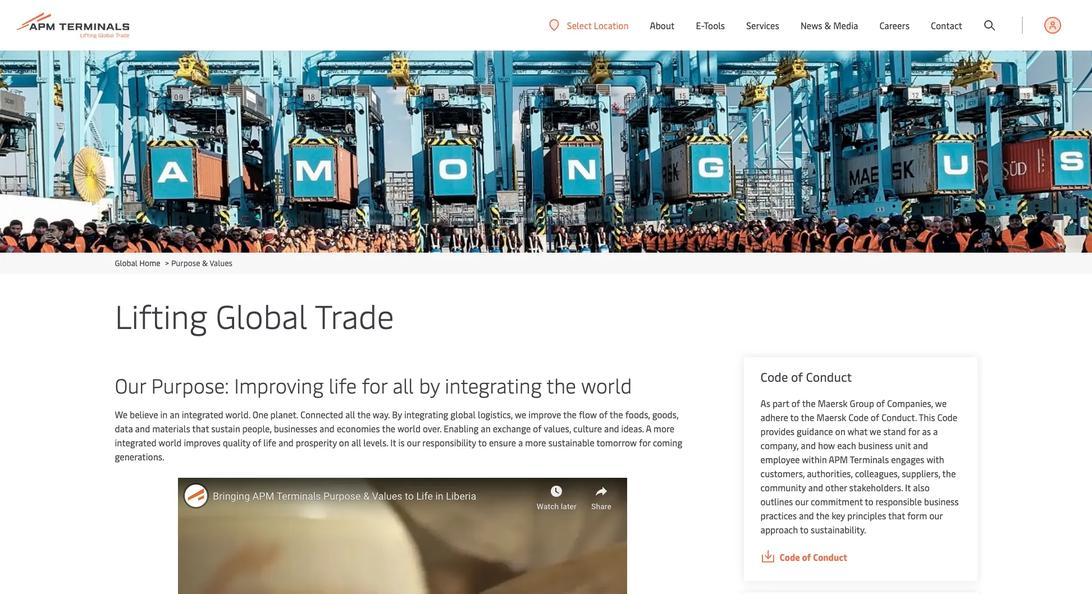Task type: vqa. For each thing, say whether or not it's contained in the screenshot.
Date Range:
no



Task type: describe. For each thing, give the bounding box(es) containing it.
to right adhere
[[791, 411, 799, 423]]

and down businesses
[[279, 436, 294, 449]]

a inside we believe in an integrated world. one planet. connected all the way. by integrating global logistics, we improve the flow of the foods, goods, data and materials that sustain people, businesses and economies the world over. enabling an exchange of values, culture and ideas. a more integrated world improves quality of life and prosperity on all levels. it is our responsibility to ensure a more sustainable tomorrow for coming generations.
[[518, 436, 523, 449]]

1 vertical spatial &
[[202, 258, 208, 268]]

the up improve
[[547, 371, 576, 399]]

part
[[773, 397, 790, 409]]

quality
[[223, 436, 250, 449]]

also
[[913, 481, 930, 494]]

the left flow
[[563, 408, 577, 421]]

1 vertical spatial world
[[398, 422, 421, 435]]

values
[[210, 258, 233, 268]]

commitment
[[811, 495, 863, 508]]

contact
[[931, 19, 963, 31]]

and up tomorrow
[[604, 422, 619, 435]]

our
[[115, 371, 146, 399]]

unit
[[895, 439, 911, 452]]

careers
[[880, 19, 910, 31]]

over.
[[423, 422, 442, 435]]

2 horizontal spatial our
[[930, 509, 943, 522]]

prosperity
[[296, 436, 337, 449]]

stakeholders.
[[850, 481, 903, 494]]

0 vertical spatial more
[[654, 422, 675, 435]]

as
[[761, 397, 771, 409]]

the down "way."
[[382, 422, 396, 435]]

sustainability.
[[811, 523, 867, 536]]

economies
[[337, 422, 380, 435]]

data
[[115, 422, 133, 435]]

2 horizontal spatial we
[[935, 397, 947, 409]]

0 vertical spatial conduct
[[806, 368, 852, 385]]

and down connected
[[320, 422, 335, 435]]

we believe in an integrated world. one planet. connected all the way. by integrating global logistics, we improve the flow of the foods, goods, data and materials that sustain people, businesses and economies the world over. enabling an exchange of values, culture and ideas. a more integrated world improves quality of life and prosperity on all levels. it is our responsibility to ensure a more sustainable tomorrow for coming generations.
[[115, 408, 683, 463]]

0 vertical spatial all
[[393, 371, 414, 399]]

global
[[451, 408, 476, 421]]

news & media button
[[801, 0, 858, 51]]

sustainable
[[549, 436, 595, 449]]

trade
[[315, 293, 394, 338]]

we
[[115, 408, 128, 421]]

0 vertical spatial code of conduct
[[761, 368, 852, 385]]

flow
[[579, 408, 597, 421]]

select
[[567, 19, 592, 31]]

one
[[253, 408, 268, 421]]

code up what
[[849, 411, 869, 423]]

lifting
[[115, 293, 207, 338]]

logistics,
[[478, 408, 513, 421]]

0 horizontal spatial world
[[159, 436, 182, 449]]

other
[[826, 481, 847, 494]]

code of conduct link
[[761, 550, 961, 564]]

values,
[[544, 422, 571, 435]]

engages
[[891, 453, 925, 466]]

improves
[[184, 436, 221, 449]]

>
[[165, 258, 169, 268]]

what
[[848, 425, 868, 438]]

location
[[594, 19, 629, 31]]

1 vertical spatial integrated
[[115, 436, 157, 449]]

1 vertical spatial business
[[924, 495, 959, 508]]

1 vertical spatial more
[[525, 436, 546, 449]]

the left foods,
[[610, 408, 623, 421]]

0 vertical spatial integrated
[[182, 408, 223, 421]]

select location button
[[549, 19, 629, 31]]

as
[[922, 425, 931, 438]]

and down believe
[[135, 422, 150, 435]]

terminals
[[850, 453, 889, 466]]

by
[[419, 371, 440, 399]]

goods,
[[652, 408, 679, 421]]

people,
[[242, 422, 272, 435]]

media
[[834, 19, 858, 31]]

0 horizontal spatial for
[[362, 371, 388, 399]]

customers,
[[761, 467, 805, 480]]

services
[[747, 19, 780, 31]]

apm
[[829, 453, 848, 466]]

coming
[[653, 436, 683, 449]]

0 vertical spatial an
[[170, 408, 180, 421]]

responsible
[[876, 495, 922, 508]]

0 vertical spatial maersk
[[818, 397, 848, 409]]

tomorrow
[[597, 436, 637, 449]]

e-
[[696, 19, 704, 31]]

1 horizontal spatial our
[[796, 495, 809, 508]]

to inside we believe in an integrated world. one planet. connected all the way. by integrating global logistics, we improve the flow of the foods, goods, data and materials that sustain people, businesses and economies the world over. enabling an exchange of values, culture and ideas. a more integrated world improves quality of life and prosperity on all levels. it is our responsibility to ensure a more sustainable tomorrow for coming generations.
[[478, 436, 487, 449]]

how
[[818, 439, 835, 452]]

each
[[838, 439, 856, 452]]

businesses
[[274, 422, 317, 435]]

in
[[160, 408, 168, 421]]

outlines
[[761, 495, 793, 508]]

guidance
[[797, 425, 833, 438]]

the down the with
[[943, 467, 956, 480]]

way.
[[373, 408, 390, 421]]

group
[[850, 397, 874, 409]]

for inside we believe in an integrated world. one planet. connected all the way. by integrating global logistics, we improve the flow of the foods, goods, data and materials that sustain people, businesses and economies the world over. enabling an exchange of values, culture and ideas. a more integrated world improves quality of life and prosperity on all levels. it is our responsibility to ensure a more sustainable tomorrow for coming generations.
[[639, 436, 651, 449]]

1 horizontal spatial we
[[870, 425, 881, 438]]

practices
[[761, 509, 797, 522]]

levels.
[[364, 436, 388, 449]]

1 vertical spatial conduct
[[813, 551, 848, 563]]

0 vertical spatial global
[[115, 258, 138, 268]]

provides
[[761, 425, 795, 438]]

e-tools button
[[696, 0, 725, 51]]

key
[[832, 509, 845, 522]]

about
[[650, 19, 675, 31]]



Task type: locate. For each thing, give the bounding box(es) containing it.
0 horizontal spatial more
[[525, 436, 546, 449]]

about button
[[650, 0, 675, 51]]

and up the within
[[801, 439, 816, 452]]

a inside as part of the maersk group of companies, we adhere to the maersk code of conduct. this code provides guidance on what we stand for as a company, and how each business unit and employee within apm terminals engages with customers, authorities, colleagues, suppliers, the community and other stakeholders.  it also outlines our commitment to responsible business practices and the key principles that form our approach to sustainability.
[[933, 425, 938, 438]]

1 vertical spatial global
[[216, 293, 308, 338]]

1 vertical spatial our
[[796, 495, 809, 508]]

on up each
[[836, 425, 846, 438]]

integrating
[[445, 371, 542, 399], [404, 408, 448, 421]]

code of conduct up the part on the bottom
[[761, 368, 852, 385]]

purpose:
[[151, 371, 229, 399]]

life up connected
[[329, 371, 357, 399]]

our down the community
[[796, 495, 809, 508]]

code right this
[[938, 411, 958, 423]]

0 horizontal spatial we
[[515, 408, 527, 421]]

colleagues,
[[855, 467, 900, 480]]

1 vertical spatial integrating
[[404, 408, 448, 421]]

world
[[581, 371, 632, 399], [398, 422, 421, 435], [159, 436, 182, 449]]

that inside as part of the maersk group of companies, we adhere to the maersk code of conduct. this code provides guidance on what we stand for as a company, and how each business unit and employee within apm terminals engages with customers, authorities, colleagues, suppliers, the community and other stakeholders.  it also outlines our commitment to responsible business practices and the key principles that form our approach to sustainability.
[[889, 509, 905, 522]]

by
[[392, 408, 402, 421]]

an right in
[[170, 408, 180, 421]]

we inside we believe in an integrated world. one planet. connected all the way. by integrating global logistics, we improve the flow of the foods, goods, data and materials that sustain people, businesses and economies the world over. enabling an exchange of values, culture and ideas. a more integrated world improves quality of life and prosperity on all levels. it is our responsibility to ensure a more sustainable tomorrow for coming generations.
[[515, 408, 527, 421]]

& right news
[[825, 19, 831, 31]]

within
[[802, 453, 827, 466]]

1 vertical spatial code of conduct
[[780, 551, 848, 563]]

improve
[[529, 408, 561, 421]]

integrating inside we believe in an integrated world. one planet. connected all the way. by integrating global logistics, we improve the flow of the foods, goods, data and materials that sustain people, businesses and economies the world over. enabling an exchange of values, culture and ideas. a more integrated world improves quality of life and prosperity on all levels. it is our responsibility to ensure a more sustainable tomorrow for coming generations.
[[404, 408, 448, 421]]

the right the part on the bottom
[[802, 397, 816, 409]]

1 vertical spatial life
[[263, 436, 276, 449]]

2 vertical spatial all
[[351, 436, 361, 449]]

more down 'values,'
[[525, 436, 546, 449]]

our right is
[[407, 436, 420, 449]]

for inside as part of the maersk group of companies, we adhere to the maersk code of conduct. this code provides guidance on what we stand for as a company, and how each business unit and employee within apm terminals engages with customers, authorities, colleagues, suppliers, the community and other stakeholders.  it also outlines our commitment to responsible business practices and the key principles that form our approach to sustainability.
[[909, 425, 920, 438]]

form
[[908, 509, 927, 522]]

our right form
[[930, 509, 943, 522]]

global home > purpose & values
[[115, 258, 233, 268]]

that inside we believe in an integrated world. one planet. connected all the way. by integrating global logistics, we improve the flow of the foods, goods, data and materials that sustain people, businesses and economies the world over. enabling an exchange of values, culture and ideas. a more integrated world improves quality of life and prosperity on all levels. it is our responsibility to ensure a more sustainable tomorrow for coming generations.
[[192, 422, 209, 435]]

all up economies
[[345, 408, 355, 421]]

1 horizontal spatial more
[[654, 422, 675, 435]]

this
[[919, 411, 935, 423]]

ideas.
[[622, 422, 644, 435]]

it left also
[[905, 481, 911, 494]]

for
[[362, 371, 388, 399], [909, 425, 920, 438], [639, 436, 651, 449]]

0 horizontal spatial &
[[202, 258, 208, 268]]

on inside we believe in an integrated world. one planet. connected all the way. by integrating global logistics, we improve the flow of the foods, goods, data and materials that sustain people, businesses and economies the world over. enabling an exchange of values, culture and ideas. a more integrated world improves quality of life and prosperity on all levels. it is our responsibility to ensure a more sustainable tomorrow for coming generations.
[[339, 436, 349, 449]]

& left values
[[202, 258, 208, 268]]

0 horizontal spatial business
[[859, 439, 893, 452]]

with
[[927, 453, 944, 466]]

integrated up the sustain
[[182, 408, 223, 421]]

that
[[192, 422, 209, 435], [889, 509, 905, 522]]

1 horizontal spatial an
[[481, 422, 491, 435]]

connected
[[300, 408, 343, 421]]

world down materials
[[159, 436, 182, 449]]

apm terminals vado gateway launch image
[[0, 51, 1092, 253]]

code down "approach"
[[780, 551, 800, 563]]

0 vertical spatial integrating
[[445, 371, 542, 399]]

1 vertical spatial an
[[481, 422, 491, 435]]

a
[[933, 425, 938, 438], [518, 436, 523, 449]]

all left the by
[[393, 371, 414, 399]]

it
[[391, 436, 396, 449], [905, 481, 911, 494]]

maersk
[[818, 397, 848, 409], [817, 411, 847, 423]]

global home link
[[115, 258, 160, 268]]

integrating up logistics,
[[445, 371, 542, 399]]

a down exchange
[[518, 436, 523, 449]]

more
[[654, 422, 675, 435], [525, 436, 546, 449]]

sustain
[[211, 422, 240, 435]]

exchange
[[493, 422, 531, 435]]

1 horizontal spatial a
[[933, 425, 938, 438]]

0 horizontal spatial an
[[170, 408, 180, 421]]

world up is
[[398, 422, 421, 435]]

for left as
[[909, 425, 920, 438]]

1 vertical spatial that
[[889, 509, 905, 522]]

stand
[[884, 425, 906, 438]]

services button
[[747, 0, 780, 51]]

e-tools
[[696, 19, 725, 31]]

news & media
[[801, 19, 858, 31]]

employee
[[761, 453, 800, 466]]

business
[[859, 439, 893, 452], [924, 495, 959, 508]]

all down economies
[[351, 436, 361, 449]]

adhere
[[761, 411, 789, 423]]

1 vertical spatial all
[[345, 408, 355, 421]]

purpose
[[171, 258, 200, 268]]

generations.
[[115, 450, 164, 463]]

and down as
[[913, 439, 928, 452]]

enabling
[[444, 422, 479, 435]]

and down authorities,
[[808, 481, 824, 494]]

1 horizontal spatial on
[[836, 425, 846, 438]]

contact button
[[931, 0, 963, 51]]

2 horizontal spatial for
[[909, 425, 920, 438]]

conduct down the 'sustainability.'
[[813, 551, 848, 563]]

code up the part on the bottom
[[761, 368, 788, 385]]

materials
[[152, 422, 190, 435]]

integrating up "over."
[[404, 408, 448, 421]]

0 horizontal spatial it
[[391, 436, 396, 449]]

0 horizontal spatial life
[[263, 436, 276, 449]]

life down people,
[[263, 436, 276, 449]]

approach
[[761, 523, 798, 536]]

1 horizontal spatial it
[[905, 481, 911, 494]]

to right "approach"
[[800, 523, 809, 536]]

world up flow
[[581, 371, 632, 399]]

suppliers,
[[902, 467, 941, 480]]

for down a
[[639, 436, 651, 449]]

culture
[[574, 422, 602, 435]]

a
[[646, 422, 651, 435]]

conduct up group
[[806, 368, 852, 385]]

community
[[761, 481, 806, 494]]

0 vertical spatial that
[[192, 422, 209, 435]]

we right what
[[870, 425, 881, 438]]

integrated up generations.
[[115, 436, 157, 449]]

conduct
[[806, 368, 852, 385], [813, 551, 848, 563]]

0 vertical spatial our
[[407, 436, 420, 449]]

company,
[[761, 439, 799, 452]]

to up principles
[[865, 495, 874, 508]]

& inside the news & media popup button
[[825, 19, 831, 31]]

and right practices
[[799, 509, 814, 522]]

all
[[393, 371, 414, 399], [345, 408, 355, 421], [351, 436, 361, 449]]

our inside we believe in an integrated world. one planet. connected all the way. by integrating global logistics, we improve the flow of the foods, goods, data and materials that sustain people, businesses and economies the world over. enabling an exchange of values, culture and ideas. a more integrated world improves quality of life and prosperity on all levels. it is our responsibility to ensure a more sustainable tomorrow for coming generations.
[[407, 436, 420, 449]]

1 horizontal spatial for
[[639, 436, 651, 449]]

&
[[825, 19, 831, 31], [202, 258, 208, 268]]

global
[[115, 258, 138, 268], [216, 293, 308, 338]]

an down logistics,
[[481, 422, 491, 435]]

0 vertical spatial life
[[329, 371, 357, 399]]

the
[[547, 371, 576, 399], [802, 397, 816, 409], [357, 408, 371, 421], [563, 408, 577, 421], [610, 408, 623, 421], [801, 411, 815, 423], [382, 422, 396, 435], [943, 467, 956, 480], [816, 509, 830, 522]]

more down the goods,
[[654, 422, 675, 435]]

the left key
[[816, 509, 830, 522]]

0 horizontal spatial on
[[339, 436, 349, 449]]

0 horizontal spatial a
[[518, 436, 523, 449]]

0 vertical spatial &
[[825, 19, 831, 31]]

code of conduct down the 'sustainability.'
[[780, 551, 848, 563]]

1 horizontal spatial integrated
[[182, 408, 223, 421]]

code inside code of conduct link
[[780, 551, 800, 563]]

planet.
[[271, 408, 298, 421]]

1 horizontal spatial business
[[924, 495, 959, 508]]

the up economies
[[357, 408, 371, 421]]

the up guidance
[[801, 411, 815, 423]]

a right as
[[933, 425, 938, 438]]

we up exchange
[[515, 408, 527, 421]]

1 vertical spatial it
[[905, 481, 911, 494]]

2 vertical spatial world
[[159, 436, 182, 449]]

integrated
[[182, 408, 223, 421], [115, 436, 157, 449]]

tools
[[704, 19, 725, 31]]

improving
[[234, 371, 324, 399]]

lifting global trade
[[115, 293, 394, 338]]

0 horizontal spatial global
[[115, 258, 138, 268]]

on
[[836, 425, 846, 438], [339, 436, 349, 449]]

1 horizontal spatial life
[[329, 371, 357, 399]]

0 horizontal spatial that
[[192, 422, 209, 435]]

to left ensure
[[478, 436, 487, 449]]

as part of the maersk group of companies, we adhere to the maersk code of conduct. this code provides guidance on what we stand for as a company, and how each business unit and employee within apm terminals engages with customers, authorities, colleagues, suppliers, the community and other stakeholders.  it also outlines our commitment to responsible business practices and the key principles that form our approach to sustainability.
[[761, 397, 959, 536]]

foods,
[[626, 408, 650, 421]]

an
[[170, 408, 180, 421], [481, 422, 491, 435]]

principles
[[848, 509, 887, 522]]

1 horizontal spatial global
[[216, 293, 308, 338]]

it inside as part of the maersk group of companies, we adhere to the maersk code of conduct. this code provides guidance on what we stand for as a company, and how each business unit and employee within apm terminals engages with customers, authorities, colleagues, suppliers, the community and other stakeholders.  it also outlines our commitment to responsible business practices and the key principles that form our approach to sustainability.
[[905, 481, 911, 494]]

that down responsible
[[889, 509, 905, 522]]

companies,
[[887, 397, 933, 409]]

1 vertical spatial maersk
[[817, 411, 847, 423]]

business up the 'terminals' on the bottom right of page
[[859, 439, 893, 452]]

our purpose: improving life for all by integrating the world
[[115, 371, 632, 399]]

on down economies
[[339, 436, 349, 449]]

of
[[791, 368, 803, 385], [792, 397, 800, 409], [877, 397, 885, 409], [599, 408, 608, 421], [871, 411, 880, 423], [533, 422, 542, 435], [253, 436, 261, 449], [802, 551, 811, 563]]

believe
[[130, 408, 158, 421]]

news
[[801, 19, 823, 31]]

0 horizontal spatial integrated
[[115, 436, 157, 449]]

it inside we believe in an integrated world. one planet. connected all the way. by integrating global logistics, we improve the flow of the foods, goods, data and materials that sustain people, businesses and economies the world over. enabling an exchange of values, culture and ideas. a more integrated world improves quality of life and prosperity on all levels. it is our responsibility to ensure a more sustainable tomorrow for coming generations.
[[391, 436, 396, 449]]

0 vertical spatial it
[[391, 436, 396, 449]]

2 horizontal spatial world
[[581, 371, 632, 399]]

0 vertical spatial business
[[859, 439, 893, 452]]

is
[[399, 436, 405, 449]]

our
[[407, 436, 420, 449], [796, 495, 809, 508], [930, 509, 943, 522]]

we up this
[[935, 397, 947, 409]]

on inside as part of the maersk group of companies, we adhere to the maersk code of conduct. this code provides guidance on what we stand for as a company, and how each business unit and employee within apm terminals engages with customers, authorities, colleagues, suppliers, the community and other stakeholders.  it also outlines our commitment to responsible business practices and the key principles that form our approach to sustainability.
[[836, 425, 846, 438]]

it left is
[[391, 436, 396, 449]]

1 horizontal spatial that
[[889, 509, 905, 522]]

1 horizontal spatial &
[[825, 19, 831, 31]]

1 horizontal spatial world
[[398, 422, 421, 435]]

2 vertical spatial our
[[930, 509, 943, 522]]

business down also
[[924, 495, 959, 508]]

for up "way."
[[362, 371, 388, 399]]

0 vertical spatial world
[[581, 371, 632, 399]]

select location
[[567, 19, 629, 31]]

world.
[[226, 408, 250, 421]]

maersk up guidance
[[817, 411, 847, 423]]

careers button
[[880, 0, 910, 51]]

0 horizontal spatial our
[[407, 436, 420, 449]]

home
[[139, 258, 160, 268]]

life inside we believe in an integrated world. one planet. connected all the way. by integrating global logistics, we improve the flow of the foods, goods, data and materials that sustain people, businesses and economies the world over. enabling an exchange of values, culture and ideas. a more integrated world improves quality of life and prosperity on all levels. it is our responsibility to ensure a more sustainable tomorrow for coming generations.
[[263, 436, 276, 449]]

that up improves
[[192, 422, 209, 435]]

maersk left group
[[818, 397, 848, 409]]



